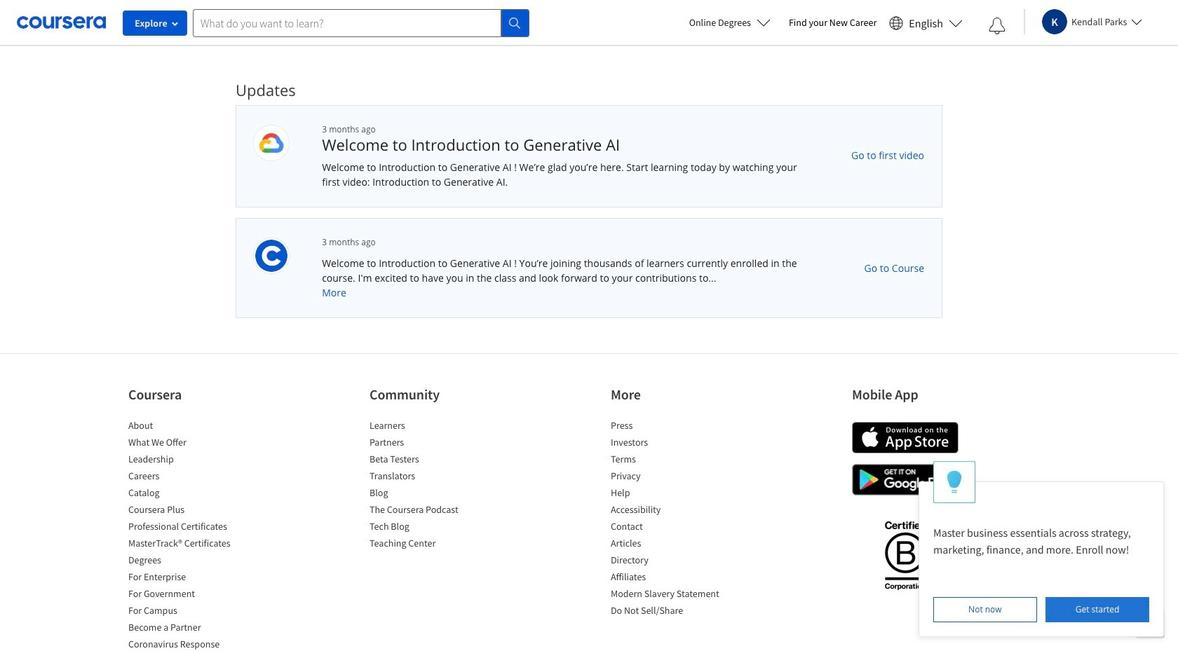Task type: describe. For each thing, give the bounding box(es) containing it.
coursera image
[[17, 11, 106, 34]]

get it on google play image
[[852, 464, 959, 496]]

download on the app store image
[[852, 422, 959, 454]]

What do you want to learn? text field
[[193, 9, 502, 37]]

logo of certified b corporation image
[[877, 514, 934, 598]]

alice element
[[919, 462, 1165, 638]]



Task type: locate. For each thing, give the bounding box(es) containing it.
help center image
[[1142, 615, 1159, 632]]

1 horizontal spatial list
[[370, 419, 489, 554]]

None search field
[[193, 9, 530, 37]]

2 horizontal spatial list
[[611, 419, 730, 621]]

list item
[[128, 419, 248, 436], [370, 419, 489, 436], [611, 419, 730, 436], [128, 436, 248, 453], [370, 436, 489, 453], [611, 436, 730, 453], [128, 453, 248, 469], [370, 453, 489, 469], [611, 453, 730, 469], [128, 469, 248, 486], [370, 469, 489, 486], [611, 469, 730, 486], [128, 486, 248, 503], [370, 486, 489, 503], [611, 486, 730, 503], [128, 503, 248, 520], [370, 503, 489, 520], [611, 503, 730, 520], [128, 520, 248, 537], [370, 520, 489, 537], [611, 520, 730, 537], [128, 537, 248, 554], [370, 537, 489, 554], [611, 537, 730, 554], [128, 554, 248, 570], [611, 554, 730, 570], [128, 570, 248, 587], [611, 570, 730, 587], [128, 587, 248, 604], [611, 587, 730, 604], [128, 604, 248, 621], [611, 604, 730, 621], [128, 621, 248, 638], [128, 638, 248, 652]]

lightbulb tip image
[[947, 470, 962, 495]]

0 horizontal spatial list
[[128, 419, 248, 652]]

1 list from the left
[[128, 419, 248, 652]]

2 list from the left
[[370, 419, 489, 554]]

3 list from the left
[[611, 419, 730, 621]]

list
[[128, 419, 248, 652], [370, 419, 489, 554], [611, 419, 730, 621]]



Task type: vqa. For each thing, say whether or not it's contained in the screenshot.
'graded' on the bottom left
no



